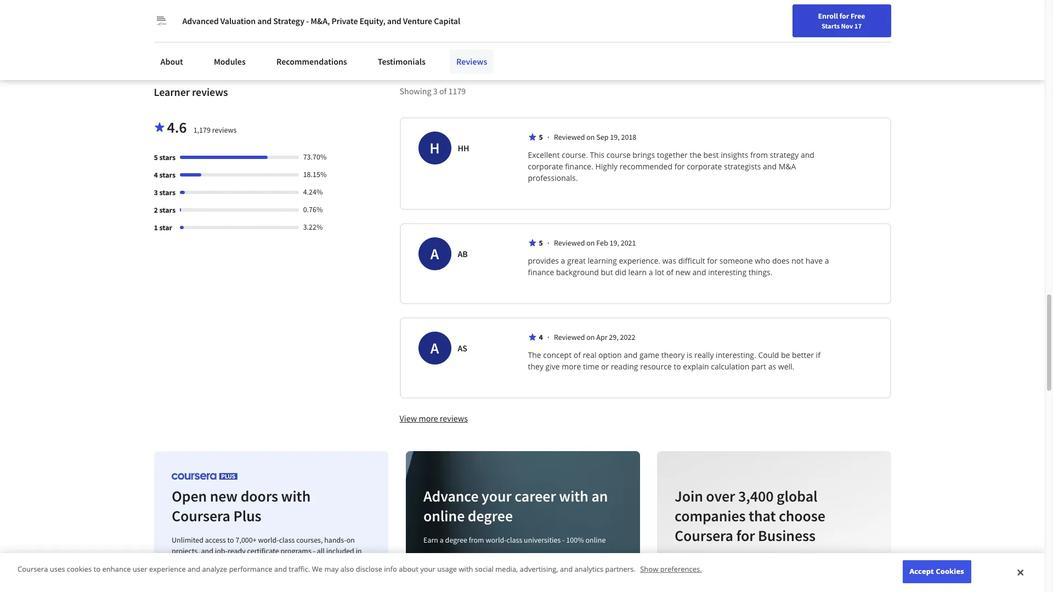 Task type: locate. For each thing, give the bounding box(es) containing it.
19, for a
[[610, 238, 619, 248]]

testimonials link
[[371, 49, 432, 74]]

- left all
[[313, 547, 315, 557]]

recommended
[[620, 161, 673, 172]]

19, right feb on the top of page
[[610, 238, 619, 248]]

and up reading
[[624, 350, 638, 361]]

reviews right view
[[440, 413, 468, 424]]

- left m&a,
[[306, 15, 309, 26]]

on left apr
[[587, 333, 595, 343]]

2 stars from the top
[[159, 170, 176, 180]]

1 world- from the left
[[258, 536, 279, 546]]

2 class from the left
[[506, 536, 522, 546]]

5 up excellent
[[539, 132, 543, 142]]

learner
[[154, 85, 190, 99]]

1,179 reviews
[[193, 125, 237, 135]]

and down difficult at top right
[[693, 267, 706, 278]]

experience.
[[619, 256, 661, 266]]

time
[[583, 362, 599, 372]]

1 horizontal spatial new
[[676, 267, 691, 278]]

reviews right the 1,179
[[212, 125, 237, 135]]

business
[[758, 526, 816, 546]]

1 vertical spatial a
[[431, 339, 439, 358]]

0 horizontal spatial class
[[279, 536, 295, 546]]

world- up media,
[[485, 536, 506, 546]]

for up interesting
[[707, 256, 718, 266]]

1 horizontal spatial from
[[751, 150, 768, 160]]

on left sep
[[587, 132, 595, 142]]

your inside advance your career with an online degree
[[481, 487, 511, 507]]

open
[[171, 487, 207, 507]]

2 horizontal spatial to
[[674, 362, 681, 372]]

apr
[[597, 333, 608, 343]]

0 vertical spatial degree
[[467, 507, 513, 526]]

0 horizontal spatial corporate
[[528, 161, 563, 172]]

reviewed up course.
[[554, 132, 585, 142]]

projects,
[[171, 547, 199, 557]]

with left an
[[559, 487, 588, 507]]

did
[[615, 267, 627, 278]]

new down coursera plus image
[[210, 487, 237, 507]]

1 vertical spatial 4
[[539, 333, 543, 343]]

0 vertical spatial reviewed
[[554, 132, 585, 142]]

of
[[439, 86, 447, 97], [666, 267, 674, 278], [574, 350, 581, 361]]

advertising,
[[520, 565, 558, 575]]

1 horizontal spatial more
[[562, 362, 581, 372]]

give
[[546, 362, 560, 372]]

coursera left uses
[[18, 565, 48, 575]]

coursera up preferences.
[[675, 526, 733, 546]]

from up "strategists"
[[751, 150, 768, 160]]

for up nov
[[840, 11, 849, 21]]

0 horizontal spatial of
[[439, 86, 447, 97]]

5 up 4 stars
[[154, 153, 158, 163]]

learn more link
[[675, 576, 734, 587]]

with right doors
[[281, 487, 310, 507]]

and down projects, at the left bottom of the page
[[188, 565, 200, 575]]

5 for a
[[539, 238, 543, 248]]

3 up 2 on the top of page
[[154, 188, 158, 198]]

0 horizontal spatial more
[[419, 413, 438, 424]]

your left career
[[481, 487, 511, 507]]

0 vertical spatial to
[[674, 362, 681, 372]]

0 vertical spatial -
[[306, 15, 309, 26]]

class inside unlimited access to 7,000+ world-class courses, hands-on projects, and job-ready certificate programs - all included in your subscription
[[279, 536, 295, 546]]

corporate
[[528, 161, 563, 172], [687, 161, 722, 172]]

1 horizontal spatial -
[[313, 547, 315, 557]]

may
[[324, 565, 339, 575]]

new down difficult at top right
[[676, 267, 691, 278]]

degree up the explore degrees
[[445, 536, 467, 546]]

stars down 4 stars
[[159, 188, 176, 198]]

4 up 3 stars
[[154, 170, 158, 180]]

they
[[528, 362, 544, 372]]

about
[[399, 565, 419, 575]]

advanced
[[182, 15, 219, 26]]

4 for 4 stars
[[154, 170, 158, 180]]

enhance
[[102, 565, 131, 575]]

1 horizontal spatial of
[[574, 350, 581, 361]]

accept
[[910, 567, 934, 577]]

of right the lot at the top right of the page
[[666, 267, 674, 278]]

courses,
[[296, 536, 323, 546]]

5
[[539, 132, 543, 142], [154, 153, 158, 163], [539, 238, 543, 248]]

4 stars
[[154, 170, 176, 180]]

0 vertical spatial new
[[676, 267, 691, 278]]

2 vertical spatial to
[[94, 565, 100, 575]]

2 stars
[[154, 205, 176, 215]]

0 vertical spatial 4
[[154, 170, 158, 180]]

social
[[475, 565, 494, 575]]

corporate down best
[[687, 161, 722, 172]]

subscription
[[188, 558, 227, 567]]

option
[[599, 350, 622, 361]]

over
[[706, 487, 735, 507]]

well.
[[778, 362, 795, 372]]

theory
[[662, 350, 685, 361]]

your down projects, at the left bottom of the page
[[171, 558, 186, 567]]

stars up 4 stars
[[159, 153, 176, 163]]

1 horizontal spatial online
[[585, 536, 605, 546]]

1 a from the top
[[431, 244, 439, 264]]

feb
[[597, 238, 608, 248]]

on up included
[[346, 536, 355, 546]]

2 vertical spatial more
[[698, 576, 718, 587]]

5 up provides
[[539, 238, 543, 248]]

earn
[[423, 536, 438, 546]]

2 horizontal spatial coursera
[[675, 526, 733, 546]]

2 world- from the left
[[485, 536, 506, 546]]

3.22%
[[303, 222, 323, 232]]

0 vertical spatial 19,
[[610, 132, 620, 142]]

with inside open new doors with coursera plus
[[281, 487, 310, 507]]

1 stars from the top
[[159, 153, 176, 163]]

stars for 4 stars
[[159, 170, 176, 180]]

a right earn
[[439, 536, 443, 546]]

find your new career link
[[882, 11, 962, 25]]

0 horizontal spatial to
[[94, 565, 100, 575]]

stars right 2 on the top of page
[[159, 205, 176, 215]]

finance
[[528, 267, 554, 278]]

2
[[154, 205, 158, 215]]

hands-
[[324, 536, 346, 546]]

corporate down excellent
[[528, 161, 563, 172]]

on for hh
[[587, 132, 595, 142]]

1 horizontal spatial corporate
[[687, 161, 722, 172]]

a for as
[[431, 339, 439, 358]]

2 horizontal spatial with
[[559, 487, 588, 507]]

hh
[[458, 143, 469, 154]]

1 horizontal spatial coursera
[[171, 507, 230, 526]]

more right view
[[419, 413, 438, 424]]

to right cookies
[[94, 565, 100, 575]]

more down concept
[[562, 362, 581, 372]]

3 stars
[[154, 188, 176, 198]]

2 vertical spatial -
[[313, 547, 315, 557]]

1 vertical spatial of
[[666, 267, 674, 278]]

certificate
[[247, 547, 279, 557]]

1 vertical spatial new
[[210, 487, 237, 507]]

4 stars from the top
[[159, 205, 176, 215]]

3 right showing
[[433, 86, 438, 97]]

a left the lot at the top right of the page
[[649, 267, 653, 278]]

open new doors with coursera plus
[[171, 487, 310, 526]]

join
[[675, 487, 703, 507]]

accept cookies button
[[903, 561, 971, 584]]

excellent
[[528, 150, 560, 160]]

1179
[[449, 86, 466, 97]]

stars up 3 stars
[[159, 170, 176, 180]]

job-
[[215, 547, 227, 557]]

1 vertical spatial from
[[468, 536, 484, 546]]

if
[[816, 350, 821, 361]]

2 horizontal spatial more
[[698, 576, 718, 587]]

analytics
[[575, 565, 604, 575]]

18.15%
[[303, 170, 327, 180]]

1 horizontal spatial 4
[[539, 333, 543, 343]]

to up ready at the bottom left of page
[[227, 536, 234, 546]]

coursera inside join over 3,400 global companies that choose coursera for business
[[675, 526, 733, 546]]

nov
[[841, 21, 853, 30]]

1 horizontal spatial class
[[506, 536, 522, 546]]

for down 'together'
[[675, 161, 685, 172]]

1 reviewed from the top
[[554, 132, 585, 142]]

0 vertical spatial a
[[431, 244, 439, 264]]

1 corporate from the left
[[528, 161, 563, 172]]

world- inside unlimited access to 7,000+ world-class courses, hands-on projects, and job-ready certificate programs - all included in your subscription
[[258, 536, 279, 546]]

h
[[430, 138, 440, 158]]

online inside advance your career with an online degree
[[423, 507, 464, 526]]

more inside view more reviews link
[[419, 413, 438, 424]]

reviewed on feb 19, 2021
[[554, 238, 636, 248]]

on for as
[[587, 333, 595, 343]]

global
[[777, 487, 818, 507]]

1 vertical spatial reviews
[[212, 125, 237, 135]]

a left "ab"
[[431, 244, 439, 264]]

2 a from the top
[[431, 339, 439, 358]]

strategy
[[770, 150, 799, 160]]

m&a
[[779, 161, 796, 172]]

on left feb on the top of page
[[587, 238, 595, 248]]

0 vertical spatial of
[[439, 86, 447, 97]]

and up subscription
[[201, 547, 213, 557]]

reviews link
[[450, 49, 494, 74]]

with left "social"
[[459, 565, 473, 575]]

a for ab
[[431, 244, 439, 264]]

reviewed up great
[[554, 238, 585, 248]]

learn more
[[675, 576, 718, 587]]

world- up certificate
[[258, 536, 279, 546]]

doors
[[240, 487, 278, 507]]

reviews for 1,179 reviews
[[212, 125, 237, 135]]

world- for 7,000+
[[258, 536, 279, 546]]

and left analytics
[[560, 565, 573, 575]]

not
[[792, 256, 804, 266]]

1 horizontal spatial world-
[[485, 536, 506, 546]]

more for view more reviews
[[419, 413, 438, 424]]

2 reviewed from the top
[[554, 238, 585, 248]]

a right have
[[825, 256, 829, 266]]

to down theory
[[674, 362, 681, 372]]

coursera plus image
[[171, 473, 237, 480]]

stars
[[159, 153, 176, 163], [159, 170, 176, 180], [159, 188, 176, 198], [159, 205, 176, 215]]

for inside provides a great learning experience. was difficult for someone who does not have a finance background but did learn a lot of new and interesting things.
[[707, 256, 718, 266]]

of left 1179
[[439, 86, 447, 97]]

3 reviewed from the top
[[554, 333, 585, 343]]

2 vertical spatial of
[[574, 350, 581, 361]]

1 vertical spatial online
[[585, 536, 605, 546]]

of left real
[[574, 350, 581, 361]]

1 vertical spatial 19,
[[610, 238, 619, 248]]

and left strategy
[[257, 15, 272, 26]]

a
[[431, 244, 439, 264], [431, 339, 439, 358]]

show
[[640, 565, 659, 575]]

0 vertical spatial reviews
[[192, 85, 228, 99]]

ab
[[458, 249, 468, 260]]

cookies
[[67, 565, 92, 575]]

advance your career with an online degree
[[423, 487, 608, 526]]

0 horizontal spatial 3
[[154, 188, 158, 198]]

2 vertical spatial reviewed
[[554, 333, 585, 343]]

0 vertical spatial 5
[[539, 132, 543, 142]]

0 horizontal spatial coursera
[[18, 565, 48, 575]]

1 horizontal spatial 3
[[433, 86, 438, 97]]

and inside provides a great learning experience. was difficult for someone who does not have a finance background but did learn a lot of new and interesting things.
[[693, 267, 706, 278]]

stars for 3 stars
[[159, 188, 176, 198]]

class up programs
[[279, 536, 295, 546]]

from up degrees
[[468, 536, 484, 546]]

0.76%
[[303, 205, 323, 215]]

0 horizontal spatial world-
[[258, 536, 279, 546]]

19, right sep
[[610, 132, 620, 142]]

0 vertical spatial more
[[562, 362, 581, 372]]

1 vertical spatial more
[[419, 413, 438, 424]]

your right about
[[420, 565, 436, 575]]

0 vertical spatial from
[[751, 150, 768, 160]]

0 horizontal spatial online
[[423, 507, 464, 526]]

strategy
[[273, 15, 304, 26]]

- left 100%
[[562, 536, 564, 546]]

provides a great learning experience. was difficult for someone who does not have a finance background but did learn a lot of new and interesting things.
[[528, 256, 831, 278]]

1 horizontal spatial with
[[459, 565, 473, 575]]

3 stars from the top
[[159, 188, 176, 198]]

star
[[159, 223, 172, 233]]

0 vertical spatial online
[[423, 507, 464, 526]]

recommendations
[[276, 56, 347, 67]]

online up earn
[[423, 507, 464, 526]]

degrees
[[454, 556, 484, 567]]

reviewed for as
[[554, 333, 585, 343]]

0 horizontal spatial new
[[210, 487, 237, 507]]

with inside advance your career with an online degree
[[559, 487, 588, 507]]

included
[[326, 547, 354, 557]]

0 horizontal spatial 4
[[154, 170, 158, 180]]

of inside the concept of real option and game theory is really interesting. could be better if they give more time or reading resource to explain calculation part as well.
[[574, 350, 581, 361]]

2 vertical spatial 5
[[539, 238, 543, 248]]

and left traffic. at the left bottom of page
[[274, 565, 287, 575]]

0 horizontal spatial with
[[281, 487, 310, 507]]

new inside open new doors with coursera plus
[[210, 487, 237, 507]]

access
[[205, 536, 226, 546]]

a left the 'as'
[[431, 339, 439, 358]]

reviewed for hh
[[554, 132, 585, 142]]

learning
[[588, 256, 617, 266]]

learn
[[675, 576, 696, 587]]

1 class from the left
[[279, 536, 295, 546]]

0 vertical spatial 3
[[433, 86, 438, 97]]

1
[[154, 223, 158, 233]]

1 horizontal spatial to
[[227, 536, 234, 546]]

2 horizontal spatial of
[[666, 267, 674, 278]]

coursera up unlimited
[[171, 507, 230, 526]]

2 horizontal spatial -
[[562, 536, 564, 546]]

reviews for learner reviews
[[192, 85, 228, 99]]

reviewed up concept
[[554, 333, 585, 343]]

private
[[332, 15, 358, 26]]

equity,
[[360, 15, 386, 26]]

reviews down modules link at the top of the page
[[192, 85, 228, 99]]

1 vertical spatial to
[[227, 536, 234, 546]]

online right 100%
[[585, 536, 605, 546]]

class left universities
[[506, 536, 522, 546]]

1 vertical spatial reviewed
[[554, 238, 585, 248]]

about link
[[154, 49, 190, 74]]

for down 3,400
[[736, 526, 755, 546]]

your right find
[[903, 13, 918, 22]]

degree up earn a degree from world-class universities - 100% online
[[467, 507, 513, 526]]

and right equity,
[[387, 15, 401, 26]]

None search field
[[156, 7, 420, 29]]

for inside join over 3,400 global companies that choose coursera for business
[[736, 526, 755, 546]]

4 up the
[[539, 333, 543, 343]]

more right learn
[[698, 576, 718, 587]]



Task type: vqa. For each thing, say whether or not it's contained in the screenshot.


Task type: describe. For each thing, give the bounding box(es) containing it.
who
[[755, 256, 770, 266]]

ready
[[227, 547, 245, 557]]

showing 3 of 1179
[[400, 86, 466, 97]]

highly
[[596, 161, 618, 172]]

reviewed on apr 29, 2022
[[554, 333, 636, 343]]

explore degrees
[[423, 556, 484, 567]]

better
[[792, 350, 814, 361]]

concept
[[543, 350, 572, 361]]

more inside the concept of real option and game theory is really interesting. could be better if they give more time or reading resource to explain calculation part as well.
[[562, 362, 581, 372]]

class for universities
[[506, 536, 522, 546]]

background
[[556, 267, 599, 278]]

5 for h
[[539, 132, 543, 142]]

for inside excellent course. this course brings together the best insights from strategy and corporate finance. highly recommended for corporate strategists and m&a professionals.
[[675, 161, 685, 172]]

real
[[583, 350, 597, 361]]

and left m&a
[[763, 161, 777, 172]]

of for 1179
[[439, 86, 447, 97]]

user
[[133, 565, 147, 575]]

interesting
[[708, 267, 747, 278]]

4 for 4
[[539, 333, 543, 343]]

1 vertical spatial 3
[[154, 188, 158, 198]]

on inside unlimited access to 7,000+ world-class courses, hands-on projects, and job-ready certificate programs - all included in your subscription
[[346, 536, 355, 546]]

1,179
[[193, 125, 211, 135]]

career
[[514, 487, 556, 507]]

partners.
[[605, 565, 636, 575]]

2 vertical spatial reviews
[[440, 413, 468, 424]]

course.
[[562, 150, 588, 160]]

1 vertical spatial 5
[[154, 153, 158, 163]]

more for learn more
[[698, 576, 718, 587]]

disclose
[[356, 565, 382, 575]]

of inside provides a great learning experience. was difficult for someone who does not have a finance background but did learn a lot of new and interesting things.
[[666, 267, 674, 278]]

traffic.
[[289, 565, 310, 575]]

reviewed for ab
[[554, 238, 585, 248]]

explain
[[683, 362, 709, 372]]

together
[[657, 150, 688, 160]]

or
[[601, 362, 609, 372]]

be
[[781, 350, 790, 361]]

experience
[[149, 565, 186, 575]]

an
[[591, 487, 608, 507]]

venture
[[403, 15, 432, 26]]

class for courses,
[[279, 536, 295, 546]]

with for doors
[[281, 487, 310, 507]]

7,000+
[[235, 536, 256, 546]]

new
[[920, 13, 934, 22]]

resource
[[640, 362, 672, 372]]

your inside unlimited access to 7,000+ world-class courses, hands-on projects, and job-ready certificate programs - all included in your subscription
[[171, 558, 186, 567]]

1 vertical spatial degree
[[445, 536, 467, 546]]

we
[[312, 565, 323, 575]]

and inside unlimited access to 7,000+ world-class courses, hands-on projects, and job-ready certificate programs - all included in your subscription
[[201, 547, 213, 557]]

career
[[935, 13, 957, 22]]

- inside unlimited access to 7,000+ world-class courses, hands-on projects, and job-ready certificate programs - all included in your subscription
[[313, 547, 315, 557]]

companies
[[675, 507, 746, 526]]

0 horizontal spatial from
[[468, 536, 484, 546]]

modules
[[214, 56, 246, 67]]

1 star
[[154, 223, 172, 233]]

0 horizontal spatial -
[[306, 15, 309, 26]]

explore degrees link
[[423, 556, 499, 569]]

that
[[749, 507, 776, 526]]

3,400
[[738, 487, 774, 507]]

starts
[[822, 21, 840, 30]]

world- for from
[[485, 536, 506, 546]]

19, for h
[[610, 132, 620, 142]]

interesting.
[[716, 350, 756, 361]]

preferences.
[[660, 565, 702, 575]]

degree inside advance your career with an online degree
[[467, 507, 513, 526]]

of for real
[[574, 350, 581, 361]]

have
[[806, 256, 823, 266]]

show preferences. link
[[640, 565, 702, 575]]

for inside enroll for free starts nov 17
[[840, 11, 849, 21]]

2022
[[620, 333, 636, 343]]

new inside provides a great learning experience. was difficult for someone who does not have a finance background but did learn a lot of new and interesting things.
[[676, 267, 691, 278]]

someone
[[720, 256, 753, 266]]

unlimited access to 7,000+ world-class courses, hands-on projects, and job-ready certificate programs - all included in your subscription
[[171, 536, 362, 567]]

programs
[[280, 547, 311, 557]]

2 corporate from the left
[[687, 161, 722, 172]]

and inside the concept of real option and game theory is really interesting. could be better if they give more time or reading resource to explain calculation part as well.
[[624, 350, 638, 361]]

coursera inside open new doors with coursera plus
[[171, 507, 230, 526]]

explore
[[423, 556, 452, 567]]

the concept of real option and game theory is really interesting. could be better if they give more time or reading resource to explain calculation part as well.
[[528, 350, 823, 372]]

sep
[[597, 132, 609, 142]]

to inside unlimited access to 7,000+ world-class courses, hands-on projects, and job-ready certificate programs - all included in your subscription
[[227, 536, 234, 546]]

this
[[590, 150, 605, 160]]

plus
[[233, 507, 261, 526]]

about
[[160, 56, 183, 67]]

stars for 2 stars
[[159, 205, 176, 215]]

erasmus university rotterdam image
[[154, 13, 169, 29]]

5 stars
[[154, 153, 176, 163]]

reading
[[611, 362, 638, 372]]

to inside the concept of real option and game theory is really interesting. could be better if they give more time or reading resource to explain calculation part as well.
[[674, 362, 681, 372]]

m&a,
[[311, 15, 330, 26]]

4.6
[[167, 118, 187, 137]]

and right the 'strategy'
[[801, 150, 815, 160]]

brings
[[633, 150, 655, 160]]

cookies
[[936, 567, 964, 577]]

valuation
[[220, 15, 256, 26]]

from inside excellent course. this course brings together the best insights from strategy and corporate finance. highly recommended for corporate strategists and m&a professionals.
[[751, 150, 768, 160]]

17
[[855, 21, 862, 30]]

73.70%
[[303, 152, 327, 162]]

29,
[[609, 333, 619, 343]]

could
[[758, 350, 779, 361]]

a left great
[[561, 256, 565, 266]]

join over 3,400 global companies that choose coursera for business
[[675, 487, 825, 546]]

analyze
[[202, 565, 227, 575]]

stars for 5 stars
[[159, 153, 176, 163]]

capital
[[434, 15, 460, 26]]

usage
[[437, 565, 457, 575]]

insights
[[721, 150, 749, 160]]

game
[[640, 350, 660, 361]]

1 vertical spatial -
[[562, 536, 564, 546]]

on for ab
[[587, 238, 595, 248]]

with for career
[[559, 487, 588, 507]]

really
[[695, 350, 714, 361]]

all
[[317, 547, 324, 557]]

info
[[384, 565, 397, 575]]

view
[[400, 413, 417, 424]]

reviews
[[456, 56, 487, 67]]

provides
[[528, 256, 559, 266]]

2018
[[621, 132, 637, 142]]



